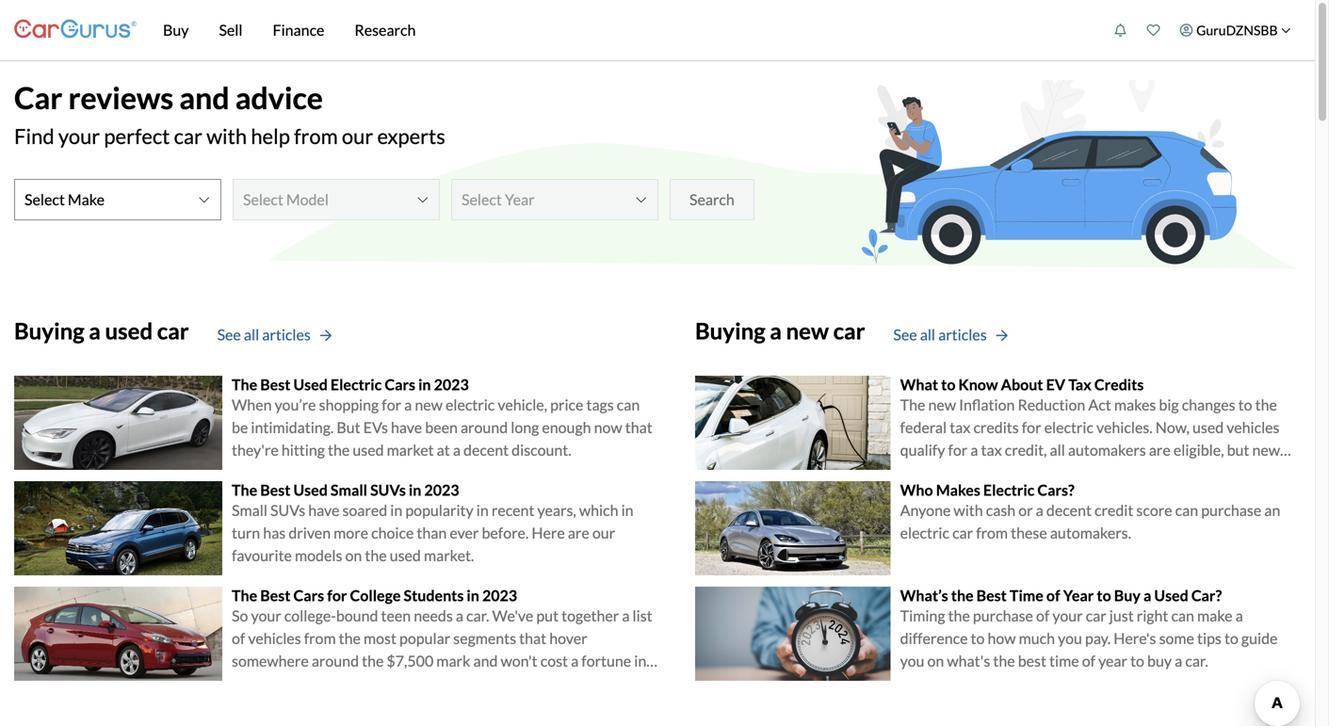 Task type: locate. For each thing, give the bounding box(es) containing it.
0 vertical spatial electric
[[446, 396, 495, 414]]

electric
[[331, 375, 382, 394], [984, 481, 1035, 499]]

for inside the best cars for college students in 2023 so your college-bound teen needs a car. we've put together a list of vehicles from the most popular segments that hover somewhere around the $7,500 mark and won't cost a fortune in terms of car insurance.
[[327, 586, 347, 605]]

0 vertical spatial have
[[391, 418, 422, 437]]

college
[[350, 586, 401, 605]]

a
[[89, 318, 101, 344], [770, 318, 782, 344], [404, 396, 412, 414], [453, 441, 461, 459], [971, 441, 979, 459], [1036, 501, 1044, 520], [1144, 586, 1152, 605], [456, 607, 464, 625], [622, 607, 630, 625], [1236, 607, 1244, 625], [571, 652, 579, 671], [1175, 652, 1183, 671]]

federal
[[901, 418, 947, 437]]

purchase left an
[[1202, 501, 1262, 520]]

ever
[[450, 524, 479, 542]]

decent down cars?
[[1047, 501, 1092, 520]]

to right tips
[[1225, 630, 1239, 648]]

used inside the "the best used electric cars in 2023 when you're shopping for a new electric vehicle, price tags can be intimidating. but evs have been around long enough now that they're hitting the used market at a decent discount."
[[294, 375, 328, 394]]

have up driven
[[308, 501, 340, 520]]

the down bound
[[339, 630, 361, 648]]

know
[[959, 375, 999, 394]]

all for buying a new car
[[920, 326, 936, 344]]

2 horizontal spatial electric
[[1045, 418, 1094, 437]]

gurudznsbb menu item
[[1171, 4, 1301, 57]]

1 vertical spatial that
[[519, 630, 547, 648]]

2 buying from the left
[[695, 318, 766, 344]]

are inside the what to know about ev tax credits the new inflation reduction act makes big changes to the federal tax credits for electric vehicles. now, used vehicles qualify for a tax credit, all automakers are eligible, but new restrictions limit which vehicles qualify.
[[1150, 441, 1171, 459]]

2 see all articles link from the left
[[894, 324, 1008, 346]]

0 horizontal spatial on
[[345, 547, 362, 565]]

used for you're
[[294, 375, 328, 394]]

the down "how" at the bottom right of page
[[994, 652, 1016, 671]]

act
[[1089, 396, 1112, 414]]

2 articles from the left
[[939, 326, 987, 344]]

1 vertical spatial purchase
[[973, 607, 1034, 625]]

with inside who makes electric cars? anyone with cash or a decent credit score can purchase an electric car from these automakers.
[[954, 501, 984, 520]]

2023 up been on the left bottom of page
[[434, 375, 469, 394]]

on inside what's the best time of year to buy a used car? timing the purchase of your car just right can make a difference to how much you pay. here's some tips to guide you on what's the best time of year to buy a car.
[[928, 652, 945, 671]]

time
[[1010, 586, 1044, 605]]

the best used electric cars in 2023 link
[[232, 375, 469, 394]]

1 horizontal spatial which
[[1012, 464, 1051, 482]]

best up the has
[[260, 481, 291, 499]]

what's the best time of year to buy a used car? timing the purchase of your car just right can make a difference to how much you pay. here's some tips to guide you on what's the best time of year to buy a car.
[[901, 586, 1278, 671]]

tax down inflation
[[950, 418, 971, 437]]

can
[[617, 396, 640, 414], [1176, 501, 1199, 520], [1172, 607, 1195, 625]]

1 horizontal spatial small
[[331, 481, 368, 499]]

used down changes
[[1193, 418, 1224, 437]]

1 horizontal spatial with
[[954, 501, 984, 520]]

the inside the what to know about ev tax credits the new inflation reduction act makes big changes to the federal tax credits for electric vehicles. now, used vehicles qualify for a tax credit, all automakers are eligible, but new restrictions limit which vehicles qualify.
[[901, 396, 926, 414]]

to right year
[[1097, 586, 1112, 605]]

around inside the best cars for college students in 2023 so your college-bound teen needs a car. we've put together a list of vehicles from the most popular segments that hover somewhere around the $7,500 mark and won't cost a fortune in terms of car insurance.
[[312, 652, 359, 671]]

on down difference
[[928, 652, 945, 671]]

pay.
[[1086, 630, 1111, 648]]

have up market
[[391, 418, 422, 437]]

can inside what's the best time of year to buy a used car? timing the purchase of your car just right can make a difference to how much you pay. here's some tips to guide you on what's the best time of year to buy a car.
[[1172, 607, 1195, 625]]

to left buy
[[1131, 652, 1145, 671]]

qualify
[[901, 441, 946, 459]]

your inside the best cars for college students in 2023 so your college-bound teen needs a car. we've put together a list of vehicles from the most popular segments that hover somewhere around the $7,500 mark and won't cost a fortune in terms of car insurance.
[[251, 607, 281, 625]]

see all articles for buying a new car
[[894, 326, 987, 344]]

best inside the best cars for college students in 2023 so your college-bound teen needs a car. we've put together a list of vehicles from the most popular segments that hover somewhere around the $7,500 mark and won't cost a fortune in terms of car insurance.
[[260, 586, 291, 605]]

1 vertical spatial on
[[928, 652, 945, 671]]

in right students
[[467, 586, 480, 605]]

2023 up we've
[[482, 586, 517, 605]]

you down difference
[[901, 652, 925, 671]]

the best used small suvs in 2023 link
[[232, 481, 459, 499]]

see all articles link for buying a used car
[[217, 324, 332, 346]]

car inside the best cars for college students in 2023 so your college-bound teen needs a car. we've put together a list of vehicles from the most popular segments that hover somewhere around the $7,500 mark and won't cost a fortune in terms of car insurance.
[[290, 675, 310, 693]]

are inside the best used small suvs in 2023 small suvs have soared in popularity in recent years, which in turn has driven more choice than ever before. here are our favourite models on the used market.
[[568, 524, 590, 542]]

1 see all articles link from the left
[[217, 324, 332, 346]]

for inside the "the best used electric cars in 2023 when you're shopping for a new electric vehicle, price tags can be intimidating. but evs have been around long enough now that they're hitting the used market at a decent discount."
[[382, 396, 402, 414]]

electric down anyone
[[901, 524, 950, 542]]

2 see all articles from the left
[[894, 326, 987, 344]]

best for so
[[260, 586, 291, 605]]

1 vertical spatial tax
[[982, 441, 1002, 459]]

from inside who makes electric cars? anyone with cash or a decent credit score can purchase an electric car from these automakers.
[[977, 524, 1008, 542]]

the down they're
[[232, 481, 257, 499]]

0 horizontal spatial that
[[519, 630, 547, 648]]

1 horizontal spatial decent
[[1047, 501, 1092, 520]]

1 horizontal spatial electric
[[984, 481, 1035, 499]]

0 vertical spatial which
[[1012, 464, 1051, 482]]

on down "more"
[[345, 547, 362, 565]]

buy
[[163, 21, 189, 39], [1115, 586, 1141, 605]]

articles left arrow right image
[[262, 326, 311, 344]]

0 horizontal spatial articles
[[262, 326, 311, 344]]

0 horizontal spatial with
[[207, 124, 247, 148]]

1 horizontal spatial our
[[593, 524, 615, 542]]

and down segments
[[474, 652, 498, 671]]

used down hitting
[[294, 481, 328, 499]]

0 vertical spatial with
[[207, 124, 247, 148]]

1 vertical spatial you
[[901, 652, 925, 671]]

1 vertical spatial electric
[[984, 481, 1035, 499]]

0 horizontal spatial cars
[[294, 586, 324, 605]]

timing
[[901, 607, 946, 625]]

so
[[232, 607, 248, 625]]

open notifications image
[[1114, 24, 1128, 37]]

1 vertical spatial our
[[593, 524, 615, 542]]

0 vertical spatial around
[[461, 418, 508, 437]]

for up bound
[[327, 586, 347, 605]]

0 horizontal spatial have
[[308, 501, 340, 520]]

0 vertical spatial vehicles
[[1227, 418, 1280, 437]]

1 horizontal spatial see all articles
[[894, 326, 987, 344]]

your down what's the best time of year to buy a used car? link
[[1053, 607, 1083, 625]]

1 vertical spatial decent
[[1047, 501, 1092, 520]]

used up right
[[1155, 586, 1189, 605]]

suvs up the has
[[270, 501, 305, 520]]

0 vertical spatial suvs
[[370, 481, 406, 499]]

car. down tips
[[1186, 652, 1209, 671]]

year
[[1099, 652, 1128, 671]]

the down choice
[[365, 547, 387, 565]]

0 horizontal spatial see
[[217, 326, 241, 344]]

0 vertical spatial 2023
[[434, 375, 469, 394]]

1 horizontal spatial suvs
[[370, 481, 406, 499]]

see all articles up what at the bottom right
[[894, 326, 987, 344]]

the inside the "the best used electric cars in 2023 when you're shopping for a new electric vehicle, price tags can be intimidating. but evs have been around long enough now that they're hitting the used market at a decent discount."
[[328, 441, 350, 459]]

for
[[382, 396, 402, 414], [1022, 418, 1042, 437], [949, 441, 968, 459], [327, 586, 347, 605]]

1 horizontal spatial you
[[1058, 630, 1083, 648]]

that inside the "the best used electric cars in 2023 when you're shopping for a new electric vehicle, price tags can be intimidating. but evs have been around long enough now that they're hitting the used market at a decent discount."
[[626, 418, 653, 437]]

your inside what's the best time of year to buy a used car? timing the purchase of your car just right can make a difference to how much you pay. here's some tips to guide you on what's the best time of year to buy a car.
[[1053, 607, 1083, 625]]

2 vertical spatial from
[[304, 630, 336, 648]]

buy left 'sell'
[[163, 21, 189, 39]]

the inside the what to know about ev tax credits the new inflation reduction act makes big changes to the federal tax credits for electric vehicles. now, used vehicles qualify for a tax credit, all automakers are eligible, but new restrictions limit which vehicles qualify.
[[1256, 396, 1278, 414]]

2023 up popularity
[[424, 481, 459, 499]]

the inside the "the best used electric cars in 2023 when you're shopping for a new electric vehicle, price tags can be intimidating. but evs have been around long enough now that they're hitting the used market at a decent discount."
[[232, 375, 257, 394]]

0 vertical spatial electric
[[331, 375, 382, 394]]

around inside the "the best used electric cars in 2023 when you're shopping for a new electric vehicle, price tags can be intimidating. but evs have been around long enough now that they're hitting the used market at a decent discount."
[[461, 418, 508, 437]]

new right but
[[1253, 441, 1281, 459]]

0 vertical spatial on
[[345, 547, 362, 565]]

0 horizontal spatial your
[[58, 124, 100, 148]]

the best cars for college students in 2023 link
[[232, 586, 517, 605]]

0 vertical spatial that
[[626, 418, 653, 437]]

vehicles up somewhere
[[248, 630, 301, 648]]

and inside the best cars for college students in 2023 so your college-bound teen needs a car. we've put together a list of vehicles from the most popular segments that hover somewhere around the $7,500 mark and won't cost a fortune in terms of car insurance.
[[474, 652, 498, 671]]

0 horizontal spatial which
[[579, 501, 619, 520]]

purchase up "how" at the bottom right of page
[[973, 607, 1034, 625]]

but
[[1228, 441, 1250, 459]]

buy inside what's the best time of year to buy a used car? timing the purchase of your car just right can make a difference to how much you pay. here's some tips to guide you on what's the best time of year to buy a car.
[[1115, 586, 1141, 605]]

electric
[[446, 396, 495, 414], [1045, 418, 1094, 437], [901, 524, 950, 542]]

which inside the what to know about ev tax credits the new inflation reduction act makes big changes to the federal tax credits for electric vehicles. now, used vehicles qualify for a tax credit, all automakers are eligible, but new restrictions limit which vehicles qualify.
[[1012, 464, 1051, 482]]

best up college-
[[260, 586, 291, 605]]

0 horizontal spatial car.
[[467, 607, 490, 625]]

our right here on the left of page
[[593, 524, 615, 542]]

0 vertical spatial decent
[[464, 441, 509, 459]]

purchase inside what's the best time of year to buy a used car? timing the purchase of your car just right can make a difference to how much you pay. here's some tips to guide you on what's the best time of year to buy a car.
[[973, 607, 1034, 625]]

market
[[387, 441, 434, 459]]

car. up segments
[[467, 607, 490, 625]]

suvs up soared
[[370, 481, 406, 499]]

articles left arrow right icon
[[939, 326, 987, 344]]

that up won't
[[519, 630, 547, 648]]

buying for buying a used car
[[14, 318, 84, 344]]

popularity
[[406, 501, 474, 520]]

0 vertical spatial buy
[[163, 21, 189, 39]]

best left time
[[977, 586, 1007, 605]]

electric down reduction
[[1045, 418, 1094, 437]]

the up so
[[232, 586, 257, 605]]

and
[[179, 80, 230, 116], [474, 652, 498, 671]]

used
[[294, 375, 328, 394], [294, 481, 328, 499], [1155, 586, 1189, 605]]

somewhere
[[232, 652, 309, 671]]

cars inside the best cars for college students in 2023 so your college-bound teen needs a car. we've put together a list of vehicles from the most popular segments that hover somewhere around the $7,500 mark and won't cost a fortune in terms of car insurance.
[[294, 586, 324, 605]]

cars up evs at bottom left
[[385, 375, 416, 394]]

your right find
[[58, 124, 100, 148]]

terms
[[232, 675, 270, 693]]

2 vertical spatial used
[[1155, 586, 1189, 605]]

research
[[355, 21, 416, 39]]

purchase
[[1202, 501, 1262, 520], [973, 607, 1034, 625]]

2 vertical spatial 2023
[[482, 586, 517, 605]]

0 vertical spatial from
[[294, 124, 338, 148]]

car. inside the best cars for college students in 2023 so your college-bound teen needs a car. we've put together a list of vehicles from the most popular segments that hover somewhere around the $7,500 mark and won't cost a fortune in terms of car insurance.
[[467, 607, 490, 625]]

2 vertical spatial electric
[[901, 524, 950, 542]]

search button
[[670, 179, 755, 220]]

can right score
[[1176, 501, 1199, 520]]

around up the insurance.
[[312, 652, 359, 671]]

0 vertical spatial cars
[[385, 375, 416, 394]]

0 vertical spatial our
[[342, 124, 373, 148]]

vehicles down automakers
[[1054, 464, 1107, 482]]

the best used small suvs in 2023 image
[[14, 481, 222, 576]]

electric inside the what to know about ev tax credits the new inflation reduction act makes big changes to the federal tax credits for electric vehicles. now, used vehicles qualify for a tax credit, all automakers are eligible, but new restrictions limit which vehicles qualify.
[[1045, 418, 1094, 437]]

these
[[1011, 524, 1048, 542]]

vehicles up but
[[1227, 418, 1280, 437]]

see all articles
[[217, 326, 311, 344], [894, 326, 987, 344]]

a inside the what to know about ev tax credits the new inflation reduction act makes big changes to the federal tax credits for electric vehicles. now, used vehicles qualify for a tax credit, all automakers are eligible, but new restrictions limit which vehicles qualify.
[[971, 441, 979, 459]]

and inside car reviews and advice find your perfect car with help from our experts
[[179, 80, 230, 116]]

see all articles link up you're
[[217, 324, 332, 346]]

1 horizontal spatial around
[[461, 418, 508, 437]]

the for the best cars for college students in 2023 so your college-bound teen needs a car. we've put together a list of vehicles from the most popular segments that hover somewhere around the $7,500 mark and won't cost a fortune in terms of car insurance.
[[232, 586, 257, 605]]

make
[[1198, 607, 1233, 625]]

1 vertical spatial are
[[568, 524, 590, 542]]

the inside the best cars for college students in 2023 so your college-bound teen needs a car. we've put together a list of vehicles from the most popular segments that hover somewhere around the $7,500 mark and won't cost a fortune in terms of car insurance.
[[232, 586, 257, 605]]

finance
[[273, 21, 325, 39]]

2 horizontal spatial your
[[1053, 607, 1083, 625]]

0 vertical spatial used
[[294, 375, 328, 394]]

small up turn
[[232, 501, 268, 520]]

cars?
[[1038, 481, 1075, 499]]

they're
[[232, 441, 279, 459]]

can right tags
[[617, 396, 640, 414]]

car inside what's the best time of year to buy a used car? timing the purchase of your car just right can make a difference to how much you pay. here's some tips to guide you on what's the best time of year to buy a car.
[[1086, 607, 1107, 625]]

see all articles for buying a used car
[[217, 326, 311, 344]]

1 vertical spatial used
[[294, 481, 328, 499]]

0 horizontal spatial electric
[[446, 396, 495, 414]]

which right years,
[[579, 501, 619, 520]]

all for buying a used car
[[244, 326, 259, 344]]

best inside the best used small suvs in 2023 small suvs have soared in popularity in recent years, which in turn has driven more choice than ever before. here are our favourite models on the used market.
[[260, 481, 291, 499]]

used inside the best used small suvs in 2023 small suvs have soared in popularity in recent years, which in turn has driven more choice than ever before. here are our favourite models on the used market.
[[294, 481, 328, 499]]

sell
[[219, 21, 243, 39]]

0 horizontal spatial vehicles
[[248, 630, 301, 648]]

see all articles link up know
[[894, 324, 1008, 346]]

are down now,
[[1150, 441, 1171, 459]]

you up time
[[1058, 630, 1083, 648]]

new up been on the left bottom of page
[[415, 396, 443, 414]]

that inside the best cars for college students in 2023 so your college-bound teen needs a car. we've put together a list of vehicles from the most popular segments that hover somewhere around the $7,500 mark and won't cost a fortune in terms of car insurance.
[[519, 630, 547, 648]]

0 horizontal spatial all
[[244, 326, 259, 344]]

1 vertical spatial with
[[954, 501, 984, 520]]

1 horizontal spatial tax
[[982, 441, 1002, 459]]

2 see from the left
[[894, 326, 918, 344]]

0 vertical spatial purchase
[[1202, 501, 1262, 520]]

1 vertical spatial around
[[312, 652, 359, 671]]

cars up college-
[[294, 586, 324, 605]]

that right now
[[626, 418, 653, 437]]

1 see from the left
[[217, 326, 241, 344]]

best
[[260, 375, 291, 394], [260, 481, 291, 499], [260, 586, 291, 605], [977, 586, 1007, 605]]

bound
[[336, 607, 378, 625]]

more
[[334, 524, 369, 542]]

buy up just
[[1115, 586, 1141, 605]]

vehicle,
[[498, 396, 548, 414]]

0 vertical spatial and
[[179, 80, 230, 116]]

1 vertical spatial vehicles
[[1054, 464, 1107, 482]]

user icon image
[[1180, 24, 1194, 37]]

at
[[437, 441, 450, 459]]

new
[[786, 318, 829, 344], [415, 396, 443, 414], [929, 396, 957, 414], [1253, 441, 1281, 459]]

you
[[1058, 630, 1083, 648], [901, 652, 925, 671]]

around
[[461, 418, 508, 437], [312, 652, 359, 671]]

tax
[[950, 418, 971, 437], [982, 441, 1002, 459]]

the down but at the left bottom of page
[[328, 441, 350, 459]]

our inside car reviews and advice find your perfect car with help from our experts
[[342, 124, 373, 148]]

1 see all articles from the left
[[217, 326, 311, 344]]

the right changes
[[1256, 396, 1278, 414]]

favourite
[[232, 547, 292, 565]]

see
[[217, 326, 241, 344], [894, 326, 918, 344]]

makes
[[1115, 396, 1157, 414]]

the for the best used electric cars in 2023 when you're shopping for a new electric vehicle, price tags can be intimidating. but evs have been around long enough now that they're hitting the used market at a decent discount.
[[232, 375, 257, 394]]

the
[[232, 375, 257, 394], [901, 396, 926, 414], [232, 481, 257, 499], [232, 586, 257, 605]]

1 buying from the left
[[14, 318, 84, 344]]

are right here on the left of page
[[568, 524, 590, 542]]

1 vertical spatial and
[[474, 652, 498, 671]]

for up evs at bottom left
[[382, 396, 402, 414]]

see up what at the bottom right
[[894, 326, 918, 344]]

saved cars image
[[1147, 24, 1161, 37]]

1 vertical spatial electric
[[1045, 418, 1094, 437]]

your right so
[[251, 607, 281, 625]]

buy button
[[148, 0, 204, 60]]

purchase for the
[[973, 607, 1034, 625]]

finance button
[[258, 0, 340, 60]]

1 horizontal spatial all
[[920, 326, 936, 344]]

see all articles link
[[217, 324, 332, 346], [894, 324, 1008, 346]]

0 horizontal spatial decent
[[464, 441, 509, 459]]

1 horizontal spatial have
[[391, 418, 422, 437]]

together
[[562, 607, 619, 625]]

1 horizontal spatial are
[[1150, 441, 1171, 459]]

tax up limit
[[982, 441, 1002, 459]]

1 horizontal spatial on
[[928, 652, 945, 671]]

the best cars for college students in 2023 so your college-bound teen needs a car. we've put together a list of vehicles from the most popular segments that hover somewhere around the $7,500 mark and won't cost a fortune in terms of car insurance.
[[232, 586, 653, 693]]

in up been on the left bottom of page
[[419, 375, 431, 394]]

on inside the best used small suvs in 2023 small suvs have soared in popularity in recent years, which in turn has driven more choice than ever before. here are our favourite models on the used market.
[[345, 547, 362, 565]]

the inside the best used small suvs in 2023 small suvs have soared in popularity in recent years, which in turn has driven more choice than ever before. here are our favourite models on the used market.
[[365, 547, 387, 565]]

car. inside what's the best time of year to buy a used car? timing the purchase of your car just right can make a difference to how much you pay. here's some tips to guide you on what's the best time of year to buy a car.
[[1186, 652, 1209, 671]]

all up what at the bottom right
[[920, 326, 936, 344]]

0 horizontal spatial buy
[[163, 21, 189, 39]]

0 horizontal spatial and
[[179, 80, 230, 116]]

from right help
[[294, 124, 338, 148]]

1 vertical spatial car.
[[1186, 652, 1209, 671]]

0 horizontal spatial are
[[568, 524, 590, 542]]

all up when
[[244, 326, 259, 344]]

electric up cash on the bottom of the page
[[984, 481, 1035, 499]]

1 horizontal spatial electric
[[901, 524, 950, 542]]

decent right 'at'
[[464, 441, 509, 459]]

vehicles
[[1227, 418, 1280, 437], [1054, 464, 1107, 482], [248, 630, 301, 648]]

reduction
[[1018, 396, 1086, 414]]

articles
[[262, 326, 311, 344], [939, 326, 987, 344]]

1 horizontal spatial buying
[[695, 318, 766, 344]]

electric up shopping
[[331, 375, 382, 394]]

which
[[1012, 464, 1051, 482], [579, 501, 619, 520]]

0 vertical spatial can
[[617, 396, 640, 414]]

with inside car reviews and advice find your perfect car with help from our experts
[[207, 124, 247, 148]]

who makes electric cars? link
[[901, 481, 1075, 499]]

to right what at the bottom right
[[942, 375, 956, 394]]

the up when
[[232, 375, 257, 394]]

1 vertical spatial buy
[[1115, 586, 1141, 605]]

1 horizontal spatial purchase
[[1202, 501, 1262, 520]]

all right credit,
[[1050, 441, 1066, 459]]

see all articles left arrow right image
[[217, 326, 311, 344]]

discount.
[[512, 441, 572, 459]]

2023 inside the best used small suvs in 2023 small suvs have soared in popularity in recent years, which in turn has driven more choice than ever before. here are our favourite models on the used market.
[[424, 481, 459, 499]]

anyone
[[901, 501, 951, 520]]

1 vertical spatial from
[[977, 524, 1008, 542]]

credit,
[[1005, 441, 1047, 459]]

1 horizontal spatial see all articles link
[[894, 324, 1008, 346]]

car inside who makes electric cars? anyone with cash or a decent credit score can purchase an electric car from these automakers.
[[953, 524, 974, 542]]

0 horizontal spatial see all articles
[[217, 326, 311, 344]]

the right "what's"
[[952, 586, 974, 605]]

0 horizontal spatial around
[[312, 652, 359, 671]]

used down evs at bottom left
[[353, 441, 384, 459]]

1 vertical spatial suvs
[[270, 501, 305, 520]]

0 horizontal spatial purchase
[[973, 607, 1034, 625]]

all inside the what to know about ev tax credits the new inflation reduction act makes big changes to the federal tax credits for electric vehicles. now, used vehicles qualify for a tax credit, all automakers are eligible, but new restrictions limit which vehicles qualify.
[[1050, 441, 1066, 459]]

purchase inside who makes electric cars? anyone with cash or a decent credit score can purchase an electric car from these automakers.
[[1202, 501, 1262, 520]]

what's
[[947, 652, 991, 671]]

teen
[[381, 607, 411, 625]]

buying for buying a new car
[[695, 318, 766, 344]]

small up soared
[[331, 481, 368, 499]]

the best cars for college students in 2023 image
[[14, 587, 222, 681]]

menu bar
[[137, 0, 1105, 60]]

the down what at the bottom right
[[901, 396, 926, 414]]

used down choice
[[390, 547, 421, 565]]

around left the long
[[461, 418, 508, 437]]

1 vertical spatial have
[[308, 501, 340, 520]]

long
[[511, 418, 539, 437]]

an
[[1265, 501, 1281, 520]]

2 vertical spatial vehicles
[[248, 630, 301, 648]]

1 horizontal spatial articles
[[939, 326, 987, 344]]

1 articles from the left
[[262, 326, 311, 344]]

gurudznsbb menu
[[1105, 4, 1301, 57]]

arrow right image
[[320, 329, 332, 342]]

the inside the best used small suvs in 2023 small suvs have soared in popularity in recent years, which in turn has driven more choice than ever before. here are our favourite models on the used market.
[[232, 481, 257, 499]]

2023 inside the "the best used electric cars in 2023 when you're shopping for a new electric vehicle, price tags can be intimidating. but evs have been around long enough now that they're hitting the used market at a decent discount."
[[434, 375, 469, 394]]

used
[[105, 318, 153, 344], [1193, 418, 1224, 437], [353, 441, 384, 459], [390, 547, 421, 565]]

1 horizontal spatial see
[[894, 326, 918, 344]]

than
[[417, 524, 447, 542]]

best inside the "the best used electric cars in 2023 when you're shopping for a new electric vehicle, price tags can be intimidating. but evs have been around long enough now that they're hitting the used market at a decent discount."
[[260, 375, 291, 394]]

1 vertical spatial can
[[1176, 501, 1199, 520]]

who makes electric cars? anyone with cash or a decent credit score can purchase an electric car from these automakers.
[[901, 481, 1281, 542]]

chevron down image
[[1282, 25, 1292, 35]]

1 horizontal spatial and
[[474, 652, 498, 671]]

buying
[[14, 318, 84, 344], [695, 318, 766, 344]]

see up when
[[217, 326, 241, 344]]

0 horizontal spatial suvs
[[270, 501, 305, 520]]

vehicles.
[[1097, 418, 1153, 437]]

1 vertical spatial cars
[[294, 586, 324, 605]]

0 horizontal spatial see all articles link
[[217, 324, 332, 346]]

cars inside the "the best used electric cars in 2023 when you're shopping for a new electric vehicle, price tags can be intimidating. but evs have been around long enough now that they're hitting the used market at a decent discount."
[[385, 375, 416, 394]]

0 horizontal spatial buying
[[14, 318, 84, 344]]

makes
[[936, 481, 981, 499]]

used for suvs
[[294, 481, 328, 499]]

1 vertical spatial small
[[232, 501, 268, 520]]

best up you're
[[260, 375, 291, 394]]



Task type: describe. For each thing, give the bounding box(es) containing it.
which inside the best used small suvs in 2023 small suvs have soared in popularity in recent years, which in turn has driven more choice than ever before. here are our favourite models on the used market.
[[579, 501, 619, 520]]

difference
[[901, 630, 968, 648]]

hitting
[[282, 441, 325, 459]]

0 horizontal spatial you
[[901, 652, 925, 671]]

the best used electric cars in 2023 image
[[14, 376, 222, 470]]

car reviews and advice find your perfect car with help from our experts
[[14, 80, 446, 148]]

what's the best time of year to buy a used car? image
[[695, 587, 891, 681]]

that for can
[[626, 418, 653, 437]]

2023 for the best used electric cars in 2023
[[434, 375, 469, 394]]

be
[[232, 418, 248, 437]]

the for the best used small suvs in 2023 small suvs have soared in popularity in recent years, which in turn has driven more choice than ever before. here are our favourite models on the used market.
[[232, 481, 257, 499]]

decent inside the "the best used electric cars in 2023 when you're shopping for a new electric vehicle, price tags can be intimidating. but evs have been around long enough now that they're hitting the used market at a decent discount."
[[464, 441, 509, 459]]

arrow right image
[[997, 329, 1008, 342]]

been
[[425, 418, 458, 437]]

best for suvs
[[260, 481, 291, 499]]

in right fortune
[[634, 652, 647, 671]]

market.
[[424, 547, 474, 565]]

limit
[[979, 464, 1009, 482]]

in up ever
[[477, 501, 489, 520]]

but
[[337, 418, 361, 437]]

find
[[14, 124, 54, 148]]

before.
[[482, 524, 529, 542]]

credit
[[1095, 501, 1134, 520]]

cargurus logo homepage link link
[[14, 3, 137, 57]]

a inside who makes electric cars? anyone with cash or a decent credit score can purchase an electric car from these automakers.
[[1036, 501, 1044, 520]]

now
[[594, 418, 623, 437]]

buy inside dropdown button
[[163, 21, 189, 39]]

in up choice
[[390, 501, 403, 520]]

from inside the best cars for college students in 2023 so your college-bound teen needs a car. we've put together a list of vehicles from the most popular segments that hover somewhere around the $7,500 mark and won't cost a fortune in terms of car insurance.
[[304, 630, 336, 648]]

new up what to know about ev tax credits image
[[786, 318, 829, 344]]

can inside the "the best used electric cars in 2023 when you're shopping for a new electric vehicle, price tags can be intimidating. but evs have been around long enough now that they're hitting the used market at a decent discount."
[[617, 396, 640, 414]]

electric inside who makes electric cars? anyone with cash or a decent credit score can purchase an electric car from these automakers.
[[901, 524, 950, 542]]

what to know about ev tax credits image
[[695, 376, 891, 470]]

ev
[[1047, 375, 1066, 394]]

best inside what's the best time of year to buy a used car? timing the purchase of your car just right can make a difference to how much you pay. here's some tips to guide you on what's the best time of year to buy a car.
[[977, 586, 1007, 605]]

choice
[[371, 524, 414, 542]]

now,
[[1156, 418, 1190, 437]]

fortune
[[582, 652, 632, 671]]

to right changes
[[1239, 396, 1253, 414]]

gurudznsbb button
[[1171, 4, 1301, 57]]

for up restrictions
[[949, 441, 968, 459]]

used up the best used electric cars in 2023 image
[[105, 318, 153, 344]]

your inside car reviews and advice find your perfect car with help from our experts
[[58, 124, 100, 148]]

popular
[[400, 630, 451, 648]]

electric inside the "the best used electric cars in 2023 when you're shopping for a new electric vehicle, price tags can be intimidating. but evs have been around long enough now that they're hitting the used market at a decent discount."
[[331, 375, 382, 394]]

qualify.
[[1110, 464, 1157, 482]]

2023 inside the best cars for college students in 2023 so your college-bound teen needs a car. we've put together a list of vehicles from the most popular segments that hover somewhere around the $7,500 mark and won't cost a fortune in terms of car insurance.
[[482, 586, 517, 605]]

electric inside who makes electric cars? anyone with cash or a decent credit score can purchase an electric car from these automakers.
[[984, 481, 1035, 499]]

vehicles inside the best cars for college students in 2023 so your college-bound teen needs a car. we've put together a list of vehicles from the most popular segments that hover somewhere around the $7,500 mark and won't cost a fortune in terms of car insurance.
[[248, 630, 301, 648]]

decent inside who makes electric cars? anyone with cash or a decent credit score can purchase an electric car from these automakers.
[[1047, 501, 1092, 520]]

used inside the best used small suvs in 2023 small suvs have soared in popularity in recent years, which in turn has driven more choice than ever before. here are our favourite models on the used market.
[[390, 547, 421, 565]]

1 horizontal spatial vehicles
[[1054, 464, 1107, 482]]

or
[[1019, 501, 1033, 520]]

perfect
[[104, 124, 170, 148]]

the up difference
[[949, 607, 971, 625]]

gurudznsbb
[[1197, 22, 1278, 38]]

the down most
[[362, 652, 384, 671]]

big
[[1160, 396, 1180, 414]]

what to know about ev tax credits link
[[901, 375, 1144, 394]]

in right years,
[[622, 501, 634, 520]]

about
[[1001, 375, 1044, 394]]

put
[[537, 607, 559, 625]]

to left "how" at the bottom right of page
[[971, 630, 985, 648]]

just
[[1110, 607, 1134, 625]]

car inside car reviews and advice find your perfect car with help from our experts
[[174, 124, 203, 148]]

hover
[[550, 630, 588, 648]]

tips
[[1198, 630, 1222, 648]]

won't
[[501, 652, 538, 671]]

car?
[[1192, 586, 1222, 605]]

used inside the "the best used electric cars in 2023 when you're shopping for a new electric vehicle, price tags can be intimidating. but evs have been around long enough now that they're hitting the used market at a decent discount."
[[353, 441, 384, 459]]

0 vertical spatial tax
[[950, 418, 971, 437]]

our inside the best used small suvs in 2023 small suvs have soared in popularity in recent years, which in turn has driven more choice than ever before. here are our favourite models on the used market.
[[593, 524, 615, 542]]

time
[[1050, 652, 1080, 671]]

articles for buying a used car
[[262, 326, 311, 344]]

buying a used car
[[14, 318, 189, 344]]

eligible,
[[1174, 441, 1225, 459]]

recent
[[492, 501, 535, 520]]

research button
[[340, 0, 431, 60]]

we've
[[492, 607, 534, 625]]

segments
[[454, 630, 517, 648]]

has
[[263, 524, 286, 542]]

from inside car reviews and advice find your perfect car with help from our experts
[[294, 124, 338, 148]]

years,
[[538, 501, 577, 520]]

who makes electric cars? image
[[695, 481, 891, 576]]

articles for buying a new car
[[939, 326, 987, 344]]

list
[[633, 607, 653, 625]]

when
[[232, 396, 272, 414]]

some
[[1160, 630, 1195, 648]]

search
[[690, 190, 735, 209]]

0 horizontal spatial small
[[232, 501, 268, 520]]

needs
[[414, 607, 453, 625]]

enough
[[542, 418, 591, 437]]

0 vertical spatial small
[[331, 481, 368, 499]]

electric inside the "the best used electric cars in 2023 when you're shopping for a new electric vehicle, price tags can be intimidating. but evs have been around long enough now that they're hitting the used market at a decent discount."
[[446, 396, 495, 414]]

what to know about ev tax credits the new inflation reduction act makes big changes to the federal tax credits for electric vehicles. now, used vehicles qualify for a tax credit, all automakers are eligible, but new restrictions limit which vehicles qualify.
[[901, 375, 1281, 482]]

buying a new car
[[695, 318, 865, 344]]

menu bar containing buy
[[137, 0, 1105, 60]]

can inside who makes electric cars? anyone with cash or a decent credit score can purchase an electric car from these automakers.
[[1176, 501, 1199, 520]]

restrictions
[[901, 464, 977, 482]]

models
[[295, 547, 342, 565]]

most
[[364, 630, 397, 648]]

price
[[551, 396, 584, 414]]

here's
[[1114, 630, 1157, 648]]

tags
[[587, 396, 614, 414]]

sell button
[[204, 0, 258, 60]]

in up popularity
[[409, 481, 422, 499]]

see for buying a used car
[[217, 326, 241, 344]]

have inside the "the best used electric cars in 2023 when you're shopping for a new electric vehicle, price tags can be intimidating. but evs have been around long enough now that they're hitting the used market at a decent discount."
[[391, 418, 422, 437]]

see all articles link for buying a new car
[[894, 324, 1008, 346]]

reviews
[[68, 80, 174, 116]]

how
[[988, 630, 1016, 648]]

have inside the best used small suvs in 2023 small suvs have soared in popularity in recent years, which in turn has driven more choice than ever before. here are our favourite models on the used market.
[[308, 501, 340, 520]]

inflation
[[959, 396, 1015, 414]]

that for put
[[519, 630, 547, 648]]

cash
[[986, 501, 1016, 520]]

help
[[251, 124, 290, 148]]

what's the best time of year to buy a used car? link
[[901, 586, 1222, 605]]

best for you're
[[260, 375, 291, 394]]

new inside the "the best used electric cars in 2023 when you're shopping for a new electric vehicle, price tags can be intimidating. but evs have been around long enough now that they're hitting the used market at a decent discount."
[[415, 396, 443, 414]]

insurance.
[[313, 675, 380, 693]]

in inside the "the best used electric cars in 2023 when you're shopping for a new electric vehicle, price tags can be intimidating. but evs have been around long enough now that they're hitting the used market at a decent discount."
[[419, 375, 431, 394]]

0 vertical spatial you
[[1058, 630, 1083, 648]]

see for buying a new car
[[894, 326, 918, 344]]

for up credit,
[[1022, 418, 1042, 437]]

college-
[[284, 607, 336, 625]]

what
[[901, 375, 939, 394]]

used inside the what to know about ev tax credits the new inflation reduction act makes big changes to the federal tax credits for electric vehicles. now, used vehicles qualify for a tax credit, all automakers are eligible, but new restrictions limit which vehicles qualify.
[[1193, 418, 1224, 437]]

buy
[[1148, 652, 1172, 671]]

right
[[1137, 607, 1169, 625]]

intimidating.
[[251, 418, 334, 437]]

new up federal
[[929, 396, 957, 414]]

used inside what's the best time of year to buy a used car? timing the purchase of your car just right can make a difference to how much you pay. here's some tips to guide you on what's the best time of year to buy a car.
[[1155, 586, 1189, 605]]

evs
[[363, 418, 388, 437]]

score
[[1137, 501, 1173, 520]]

automakers.
[[1051, 524, 1132, 542]]

2023 for the best used small suvs in 2023
[[424, 481, 459, 499]]

purchase for can
[[1202, 501, 1262, 520]]

credits
[[1095, 375, 1144, 394]]

cargurus logo homepage link image
[[14, 3, 137, 57]]

tax
[[1069, 375, 1092, 394]]

soared
[[343, 501, 387, 520]]



Task type: vqa. For each thing, say whether or not it's contained in the screenshot.
the in the WHAT TO KNOW ABOUT EV TAX CREDITS THE NEW INFLATION REDUCTION ACT MAKES BIG CHANGES TO THE FEDERAL TAX CREDITS FOR ELECTRIC VEHICLES. NOW, USED VEHICLES QUALIFY FOR A TAX CREDIT, ALL AUTOMAKERS ARE ELIGIBLE, BUT NEW RESTRICTIONS LIMIT WHICH VEHICLES QUALIFY.
yes



